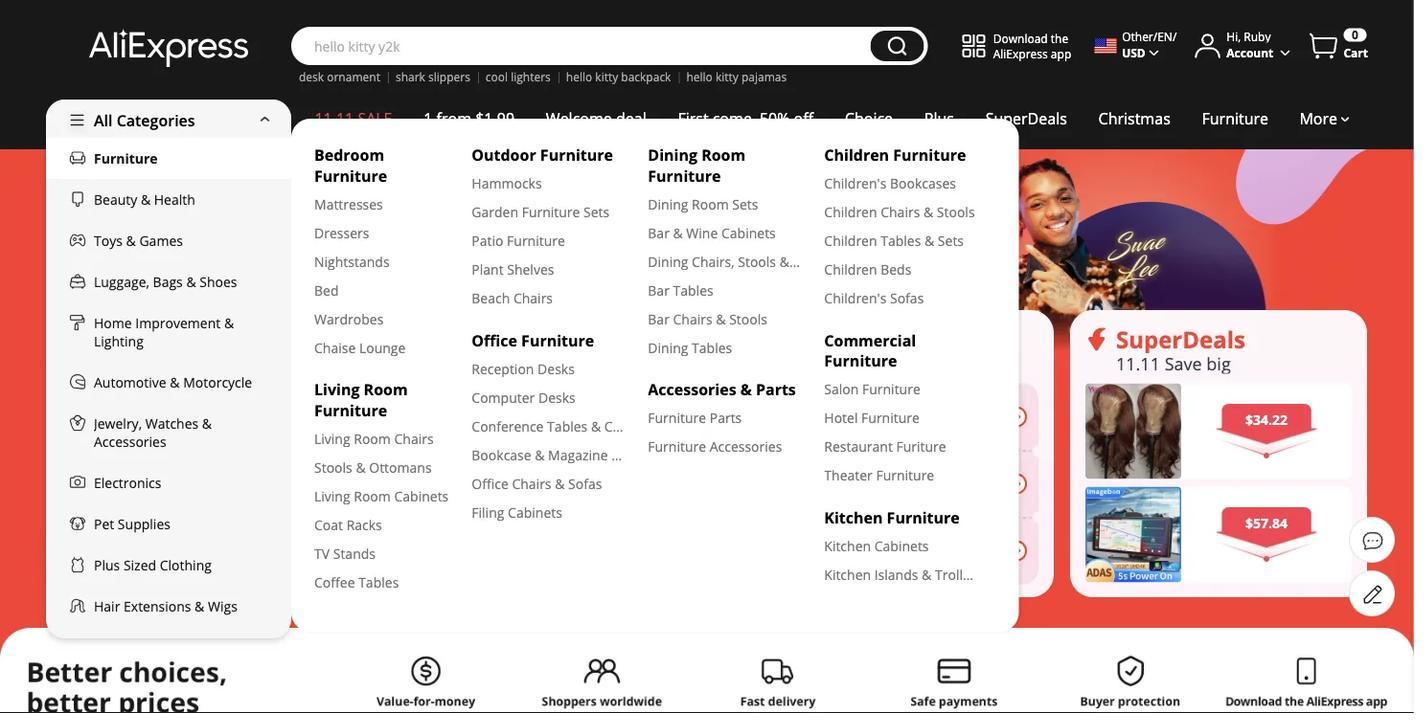 Task type: describe. For each thing, give the bounding box(es) containing it.
hello kitty pajamas
[[686, 69, 787, 85]]

extensions
[[124, 598, 191, 616]]

dining for room
[[648, 145, 698, 165]]

11.11 sale link
[[299, 100, 408, 138]]

$1.99
[[475, 108, 515, 129]]

tables for children
[[881, 232, 921, 250]]

orders for $15
[[784, 421, 825, 439]]

living room chairs link
[[314, 430, 449, 448]]

app
[[1051, 45, 1071, 61]]

bedroom furniture mattresses
[[314, 145, 387, 213]]

kitchen for furniture
[[824, 507, 883, 528]]

tables for coffee
[[358, 573, 399, 592]]

stools down bar & wine cabinets link
[[738, 252, 776, 271]]

$20
[[293, 332, 432, 443]]

all categories
[[94, 110, 195, 131]]

room for living room cabinets
[[354, 487, 391, 505]]

coat
[[314, 516, 343, 534]]

chairs for bar chairs & stools
[[673, 310, 713, 328]]

reception
[[472, 360, 534, 378]]

hello kitty y2k text field
[[305, 36, 861, 56]]

dining for chairs,
[[648, 252, 688, 271]]

slippers
[[428, 69, 470, 85]]

cabinets down ottomans
[[394, 487, 449, 505]]

1 horizontal spatial furniture link
[[1186, 100, 1284, 138]]

bar for bar & wine cabinets
[[648, 224, 670, 242]]

pm
[[426, 197, 461, 229]]

beauty & health link
[[46, 179, 291, 220]]

filing
[[472, 504, 504, 522]]

jewelry, watches & accessories link
[[46, 403, 291, 463]]

bar tables
[[648, 281, 714, 299]]

hotel furniture link
[[824, 409, 978, 427]]

dining for tables
[[648, 339, 688, 357]]

usd
[[1122, 44, 1146, 60]]

nightstands link
[[314, 252, 449, 271]]

stools up living room cabinets
[[314, 458, 352, 477]]

room for dining room furniture dining room sets
[[701, 145, 746, 165]]

office for furniture
[[472, 330, 517, 351]]

hammocks
[[472, 174, 542, 193]]

chairs inside living room furniture living room chairs
[[394, 430, 434, 448]]

filing cabinets
[[472, 504, 562, 522]]

2 code: from the top
[[922, 543, 955, 560]]

cool lighters link
[[486, 69, 551, 85]]

bookcase & magazine racks link
[[472, 446, 647, 464]]

dressers link
[[314, 224, 449, 242]]

per
[[121, 441, 146, 461]]

pet supplies
[[94, 515, 170, 534]]

0 horizontal spatial sets
[[584, 203, 610, 221]]

room for living room furniture living room chairs
[[364, 379, 408, 400]]

11.11 inside the "coupon codes 11.11 top discounts"
[[803, 352, 847, 375]]

furniture inside living room furniture living room chairs
[[314, 400, 387, 421]]

plus sized clothing
[[94, 557, 212, 575]]

sets inside dining room furniture dining room sets
[[732, 195, 758, 213]]

benches
[[793, 252, 846, 271]]

& inside home improvement & lighting
[[224, 314, 234, 332]]

computer
[[472, 389, 535, 407]]

ottomans
[[369, 458, 432, 477]]

lighting
[[94, 332, 144, 351]]

shelves
[[507, 261, 554, 279]]

discounts
[[883, 352, 960, 375]]

& right islands
[[922, 566, 932, 584]]

1 horizontal spatial racks
[[611, 446, 647, 464]]

beach
[[472, 289, 510, 308]]

off inside the first come, 50% off link
[[794, 108, 814, 129]]

1 code: from the top
[[922, 476, 955, 493]]

plus for plus
[[924, 108, 954, 129]]

$15 off orders over $100
[[784, 395, 890, 439]]

off for $15 off orders over $100
[[822, 395, 848, 421]]

bar tables link
[[648, 281, 801, 299]]

accessories inside jewelry, watches & accessories
[[94, 433, 166, 451]]

choice
[[845, 108, 893, 129]]

games
[[139, 232, 183, 250]]

$30
[[784, 462, 817, 488]]

tables for conference
[[547, 417, 588, 435]]

magazine
[[548, 446, 608, 464]]

mattresses link
[[314, 195, 449, 213]]

big
[[1207, 352, 1231, 375]]

filing cabinets link
[[472, 504, 625, 522]]

bar for bar chairs & stools
[[648, 310, 670, 328]]

pajamas
[[742, 69, 787, 85]]

0 horizontal spatial furniture link
[[46, 138, 291, 179]]

trolleys
[[935, 566, 984, 584]]

coupon bg image
[[772, 384, 1039, 585]]

coffee
[[314, 573, 355, 592]]

& down "children chairs & stools" link
[[925, 232, 934, 250]]

garden furniture sets
[[472, 203, 610, 221]]

welcome deal link
[[530, 100, 662, 138]]

theater furniture link
[[824, 467, 978, 485]]

chaise lounge link
[[314, 339, 449, 357]]

office for chairs
[[472, 475, 509, 493]]

bedroom
[[314, 145, 384, 165]]

furniture accessories link
[[648, 438, 801, 456]]

1 from $1.99 link
[[408, 100, 530, 138]]

& up living room cabinets
[[356, 458, 366, 477]]

home
[[94, 314, 132, 332]]

all
[[94, 110, 113, 131]]

computer desks
[[472, 389, 576, 407]]

kitty for backpack
[[595, 69, 618, 85]]

2 dining from the top
[[648, 195, 688, 213]]

patio
[[472, 232, 503, 250]]

home improvement & lighting
[[94, 314, 234, 351]]

& down bookcases
[[924, 203, 933, 221]]

room up bar & wine cabinets
[[692, 195, 729, 213]]

dining tables
[[648, 339, 732, 357]]

beach chairs link
[[472, 289, 625, 308]]

living for furniture
[[314, 379, 360, 400]]

pet supplies link
[[46, 504, 291, 545]]

2 living from the top
[[314, 430, 350, 448]]

children for chairs
[[824, 203, 877, 221]]

2 children's from the top
[[824, 289, 887, 308]]

stools & ottomans
[[314, 458, 432, 477]]

chairs for beach chairs
[[513, 289, 553, 308]]

chairs for office chairs & sofas
[[512, 475, 551, 493]]

computer desks link
[[472, 389, 625, 407]]

hi, ruby
[[1227, 29, 1271, 44]]

& up office chairs & sofas
[[535, 446, 545, 464]]

off for $4 off
[[174, 221, 300, 345]]

dressers
[[314, 224, 369, 242]]

desk ornament link
[[299, 69, 380, 85]]

download the aliexpress app
[[993, 30, 1071, 61]]

nov
[[275, 197, 317, 229]]

2 kitchen from the top
[[824, 537, 871, 555]]

/
[[1173, 29, 1177, 44]]

17,
[[323, 197, 355, 229]]

living room cabinets
[[314, 487, 449, 505]]

0 cart
[[1344, 27, 1368, 61]]

$4 off
[[46, 221, 300, 345]]

dining chairs, stools & benches
[[648, 252, 846, 271]]

office chairs & sofas
[[472, 475, 602, 493]]

& down 'bar tables' link on the top
[[716, 310, 726, 328]]

desks inside office furniture reception desks
[[538, 360, 575, 378]]

download
[[993, 30, 1048, 46]]

first come, 50% off link
[[662, 100, 829, 138]]

0 vertical spatial parts
[[756, 379, 796, 400]]

chaise
[[314, 339, 356, 357]]

furniture inside outdoor furniture hammocks
[[540, 145, 613, 165]]

2 horizontal spatial sets
[[938, 232, 964, 250]]

plus link
[[909, 100, 970, 138]]

plant shelves
[[472, 261, 554, 279]]

furniture parts link
[[648, 409, 801, 427]]

children beds
[[824, 261, 912, 279]]

hammocks link
[[472, 174, 625, 193]]



Task type: locate. For each thing, give the bounding box(es) containing it.
bookcase & magazine racks
[[472, 446, 647, 464]]

bar up bar chairs & stools
[[648, 281, 670, 299]]

orders inside the $15 off orders over $100
[[784, 421, 825, 439]]

tv
[[314, 545, 330, 563]]

& inside jewelry, watches & accessories
[[202, 415, 212, 433]]

plus for plus sized clothing
[[94, 557, 120, 575]]

& right watches
[[202, 415, 212, 433]]

ruby
[[1244, 29, 1271, 44]]

1 vertical spatial orders
[[784, 555, 825, 574]]

accessories inside accessories & parts furniture parts
[[648, 379, 736, 400]]

plus up the children furniture children's bookcases
[[924, 108, 954, 129]]

hello for hello kitty pajamas
[[686, 69, 713, 85]]

children's up "children chairs & stools"
[[824, 174, 887, 193]]

plus left sized
[[94, 557, 120, 575]]

1 vertical spatial parts
[[710, 409, 742, 427]]

& down "bookcase & magazine racks"
[[555, 475, 565, 493]]

bar left wine
[[648, 224, 670, 242]]

& up watches
[[170, 374, 180, 392]]

& left wine
[[673, 224, 683, 242]]

& up the furniture parts link
[[740, 379, 752, 400]]

off inside the $60 off orders over $300
[[822, 529, 848, 555]]

& inside accessories & parts furniture parts
[[740, 379, 752, 400]]

tables up bookcase & magazine racks link
[[547, 417, 588, 435]]

1 horizontal spatial 11.11
[[803, 352, 847, 375]]

hello kitty backpack
[[566, 69, 671, 85]]

cabinets down office chairs & sofas
[[508, 504, 562, 522]]

coupon codes 11.11 top discounts
[[803, 324, 962, 375]]

parts
[[756, 379, 796, 400], [710, 409, 742, 427]]

automotive & motorcycle link
[[46, 362, 291, 403]]

& right bags
[[186, 273, 196, 291]]

1 vertical spatial bar
[[648, 281, 670, 299]]

bar
[[648, 224, 670, 242], [648, 281, 670, 299], [648, 310, 670, 328]]

1 vertical spatial sofas
[[568, 475, 602, 493]]

dining room furniture dining room sets
[[648, 145, 758, 213]]

2 kitty from the left
[[716, 69, 739, 85]]

0 vertical spatial office
[[472, 330, 517, 351]]

christmas link
[[1083, 100, 1186, 138]]

furniture link down categories
[[46, 138, 291, 179]]

parts up furniture accessories link
[[710, 409, 742, 427]]

0 vertical spatial kitchen
[[824, 507, 883, 528]]

over left $300
[[828, 555, 856, 574]]

code: up 'trolleys'
[[922, 543, 955, 560]]

1 bar from the top
[[648, 224, 670, 242]]

children for tables
[[824, 232, 877, 250]]

cool
[[486, 69, 508, 85]]

luggage,
[[94, 273, 149, 291]]

garden
[[472, 203, 518, 221]]

2 bar from the top
[[648, 281, 670, 299]]

0 vertical spatial orders
[[784, 421, 825, 439]]

office up "filing"
[[472, 475, 509, 493]]

1 kitchen from the top
[[824, 507, 883, 528]]

11.11 up bedroom
[[315, 108, 354, 129]]

tv stands link
[[314, 545, 449, 563]]

over inside the $15 off orders over $100
[[828, 421, 856, 439]]

sized
[[123, 557, 156, 575]]

3 children from the top
[[824, 232, 877, 250]]

$57.84
[[1246, 514, 1288, 533]]

over for $15 off
[[828, 421, 856, 439]]

0 horizontal spatial parts
[[710, 409, 742, 427]]

orders for $60
[[784, 555, 825, 574]]

max
[[55, 441, 87, 461]]

kitchen islands & trolleys link
[[824, 566, 984, 584]]

1 vertical spatial plus
[[94, 557, 120, 575]]

sets down hammocks link on the left of page
[[584, 203, 610, 221]]

0 vertical spatial superdeals
[[986, 108, 1067, 129]]

chairs up children tables & sets link
[[881, 203, 920, 221]]

tables down tv stands link
[[358, 573, 399, 592]]

office up reception
[[472, 330, 517, 351]]

)
[[195, 441, 200, 461]]

1 horizontal spatial sets
[[732, 195, 758, 213]]

furniture link down account
[[1186, 100, 1284, 138]]

4 dining from the top
[[648, 339, 688, 357]]

chairs up filing cabinets
[[512, 475, 551, 493]]

product image image for $34.22
[[1086, 384, 1181, 479]]

0 vertical spatial code:
[[922, 476, 955, 493]]

stools down bookcases
[[937, 203, 975, 221]]

conference tables & chairs
[[472, 417, 644, 435]]

2 vertical spatial living
[[314, 487, 350, 505]]

stools
[[937, 203, 975, 221], [738, 252, 776, 271], [729, 310, 767, 328], [314, 458, 352, 477]]

cool lighters
[[486, 69, 551, 85]]

product image image
[[1086, 384, 1181, 479], [1086, 487, 1181, 583]]

every
[[46, 332, 272, 443]]

11.11 for 11.11 sale
[[315, 108, 354, 129]]

shark
[[396, 69, 425, 85]]

coat racks
[[314, 516, 382, 534]]

1 vertical spatial living
[[314, 430, 350, 448]]

1 vertical spatial racks
[[347, 516, 382, 534]]

2 hello from the left
[[686, 69, 713, 85]]

0 vertical spatial desks
[[538, 360, 575, 378]]

superdeals
[[986, 108, 1067, 129], [1116, 324, 1246, 355]]

cabinets
[[721, 224, 776, 242], [394, 487, 449, 505], [508, 504, 562, 522], [875, 537, 929, 555]]

1 vertical spatial office
[[472, 475, 509, 493]]

hello kitty backpack link
[[566, 69, 671, 85]]

sofas
[[890, 289, 924, 308], [568, 475, 602, 493]]

accessories & parts furniture parts
[[648, 379, 796, 427]]

2 vertical spatial kitchen
[[824, 566, 871, 584]]

& up magazine on the left of the page
[[591, 417, 601, 435]]

over for $60 off
[[828, 555, 856, 574]]

electronics
[[94, 474, 161, 492]]

theater
[[824, 467, 873, 485]]

children's inside the children furniture children's bookcases
[[824, 174, 887, 193]]

0 horizontal spatial hello
[[566, 69, 592, 85]]

hello up first
[[686, 69, 713, 85]]

children's down children beds
[[824, 289, 887, 308]]

hello down hello kitty y2k text box
[[566, 69, 592, 85]]

1 vertical spatial product image image
[[1086, 487, 1181, 583]]

11.11 up salon
[[803, 352, 847, 375]]

1 office from the top
[[472, 330, 517, 351]]

desks up computer desks link
[[538, 360, 575, 378]]

1 vertical spatial code:
[[922, 543, 955, 560]]

from
[[436, 108, 471, 129]]

patio furniture link
[[472, 232, 625, 250]]

dining
[[648, 145, 698, 165], [648, 195, 688, 213], [648, 252, 688, 271], [648, 339, 688, 357]]

orders up $30
[[784, 421, 825, 439]]

home improvement & lighting link
[[46, 303, 291, 362]]

cabinets inside the kitchen furniture kitchen cabinets
[[875, 537, 929, 555]]

kitchen up the $60 off orders over $300
[[824, 507, 883, 528]]

furniture inside accessories & parts furniture parts
[[648, 409, 706, 427]]

the
[[1051, 30, 1068, 46]]

1 horizontal spatial superdeals
[[1116, 324, 1246, 355]]

2 orders from the top
[[784, 555, 825, 574]]

1 hello from the left
[[566, 69, 592, 85]]

3 living from the top
[[314, 487, 350, 505]]

superdeals inside superdeals link
[[986, 108, 1067, 129]]

health
[[154, 191, 195, 209]]

$57.84 link
[[1086, 487, 1352, 583]]

2 over from the top
[[828, 555, 856, 574]]

tables up bar chairs & stools
[[673, 281, 714, 299]]

0 horizontal spatial plus
[[94, 557, 120, 575]]

1 dining from the top
[[648, 145, 698, 165]]

2 vertical spatial bar
[[648, 310, 670, 328]]

1 kitty from the left
[[595, 69, 618, 85]]

1 horizontal spatial plus
[[924, 108, 954, 129]]

$60 off orders over $300
[[784, 529, 890, 574]]

outdoor furniture hammocks
[[472, 145, 613, 193]]

tables down "children chairs & stools" link
[[881, 232, 921, 250]]

tables down bar chairs & stools
[[692, 339, 732, 357]]

stools up the dining tables link
[[729, 310, 767, 328]]

christmas
[[1099, 108, 1171, 129]]

1 vertical spatial over
[[828, 555, 856, 574]]

0 vertical spatial sofas
[[890, 289, 924, 308]]

children up children beds
[[824, 232, 877, 250]]

wine
[[686, 224, 718, 242]]

children for beds
[[824, 261, 877, 279]]

1 vertical spatial children's
[[824, 289, 887, 308]]

0 vertical spatial plus
[[924, 108, 954, 129]]

1 children from the top
[[824, 145, 889, 165]]

chairs
[[881, 203, 920, 221], [513, 289, 553, 308], [673, 310, 713, 328], [604, 417, 644, 435], [394, 430, 434, 448], [512, 475, 551, 493]]

parts up the furniture parts link
[[756, 379, 796, 400]]

living down the chaise
[[314, 379, 360, 400]]

3 dining from the top
[[648, 252, 688, 271]]

automotive
[[94, 374, 166, 392]]

codes
[[897, 324, 962, 355]]

children up children tables & sets
[[824, 203, 877, 221]]

2 horizontal spatial 11.11
[[1116, 352, 1160, 375]]

& down shoes
[[224, 314, 234, 332]]

dining down first
[[648, 145, 698, 165]]

& left benches
[[780, 252, 789, 271]]

off for $30 off
[[822, 462, 848, 488]]

3 kitchen from the top
[[824, 566, 871, 584]]

furiture
[[896, 438, 946, 456]]

0 vertical spatial bar
[[648, 224, 670, 242]]

luggage, bags & shoes link
[[46, 262, 291, 303]]

1 from $1.99
[[424, 108, 515, 129]]

dining up the bar tables at top
[[648, 252, 688, 271]]

11.11 for 11.11 save big
[[1116, 352, 1160, 375]]

tables for dining
[[692, 339, 732, 357]]

plus sized clothing link
[[46, 545, 291, 586]]

2 children from the top
[[824, 203, 877, 221]]

product image image for $57.84
[[1086, 487, 1181, 583]]

children tables & sets link
[[824, 232, 978, 250]]

kitty left pajamas
[[716, 69, 739, 85]]

None button
[[871, 31, 924, 61]]

hello for hello kitty backpack
[[566, 69, 592, 85]]

every $20 ( max $16 per order )
[[46, 332, 432, 461]]

accessories
[[648, 379, 736, 400], [94, 433, 166, 451], [710, 438, 782, 456]]

office inside office furniture reception desks
[[472, 330, 517, 351]]

bookcases
[[890, 174, 956, 193]]

sets down "children chairs & stools" link
[[938, 232, 964, 250]]

1 children's from the top
[[824, 174, 887, 193]]

office chairs & sofas link
[[472, 475, 625, 493]]

code: down furiture
[[922, 476, 955, 493]]

0 vertical spatial product image image
[[1086, 384, 1181, 479]]

0 horizontal spatial sofas
[[568, 475, 602, 493]]

bar down the bar tables at top
[[648, 310, 670, 328]]

children chairs & stools
[[824, 203, 975, 221]]

sofas down magazine on the left of the page
[[568, 475, 602, 493]]

aliexpress
[[993, 45, 1048, 61]]

sets up bar & wine cabinets link
[[732, 195, 758, 213]]

chairs up magazine on the left of the page
[[604, 417, 644, 435]]

1 desks from the top
[[538, 360, 575, 378]]

room down stools & ottomans
[[354, 487, 391, 505]]

room down come,
[[701, 145, 746, 165]]

shark slippers
[[396, 69, 470, 85]]

supplies
[[118, 515, 170, 534]]

chairs for children chairs & stools
[[881, 203, 920, 221]]

1 vertical spatial desks
[[538, 389, 576, 407]]

dining down bar chairs & stools
[[648, 339, 688, 357]]

shark slippers link
[[396, 69, 470, 85]]

living up stools & ottomans
[[314, 430, 350, 448]]

commercial
[[824, 330, 916, 351]]

$15
[[784, 395, 817, 421]]

desks up conference tables & chairs
[[538, 389, 576, 407]]

choice link
[[829, 100, 909, 138]]

room up stools & ottomans
[[354, 430, 391, 448]]

0 horizontal spatial kitty
[[595, 69, 618, 85]]

1 vertical spatial kitchen
[[824, 537, 871, 555]]

1 horizontal spatial parts
[[756, 379, 796, 400]]

0 horizontal spatial 11.11
[[315, 108, 354, 129]]

toys & games
[[94, 232, 183, 250]]

living for cabinets
[[314, 487, 350, 505]]

1 orders from the top
[[784, 421, 825, 439]]

& right toys
[[126, 232, 136, 250]]

kitchen for islands
[[824, 566, 871, 584]]

& left health
[[141, 191, 151, 209]]

0 vertical spatial living
[[314, 379, 360, 400]]

off for $60 off orders over $300
[[822, 529, 848, 555]]

1 horizontal spatial sofas
[[890, 289, 924, 308]]

chaise lounge
[[314, 339, 406, 357]]

superdeals down 'aliexpress'
[[986, 108, 1067, 129]]

coffee tables
[[314, 573, 399, 592]]

children inside the children furniture children's bookcases
[[824, 145, 889, 165]]

off inside the $15 off orders over $100
[[822, 395, 848, 421]]

hotel furniture
[[824, 409, 920, 427]]

bar chairs & stools
[[648, 310, 767, 328]]

furniture inside the kitchen furniture kitchen cabinets
[[887, 507, 960, 528]]

superdeals right icon
[[1116, 324, 1246, 355]]

children down choice link
[[824, 145, 889, 165]]

0 vertical spatial over
[[828, 421, 856, 439]]

2 desks from the top
[[538, 389, 576, 407]]

1 horizontal spatial kitty
[[716, 69, 739, 85]]

11.11 left the save
[[1116, 352, 1160, 375]]

1
[[424, 108, 433, 129]]

0 vertical spatial children's
[[824, 174, 887, 193]]

0 vertical spatial racks
[[611, 446, 647, 464]]

kitchen left islands
[[824, 566, 871, 584]]

chairs up ottomans
[[394, 430, 434, 448]]

chairs up dining tables
[[673, 310, 713, 328]]

2 product image image from the top
[[1086, 487, 1181, 583]]

living up "coat"
[[314, 487, 350, 505]]

$60
[[784, 529, 817, 555]]

& left wigs
[[195, 598, 204, 616]]

dining up wine
[[648, 195, 688, 213]]

plus inside plus sized clothing link
[[94, 557, 120, 575]]

sofas down children beds link
[[890, 289, 924, 308]]

4 children from the top
[[824, 261, 877, 279]]

0 horizontal spatial racks
[[347, 516, 382, 534]]

room down lounge
[[364, 379, 408, 400]]

1 product image image from the top
[[1086, 384, 1181, 479]]

furniture inside office furniture reception desks
[[521, 330, 594, 351]]

1 vertical spatial superdeals
[[1116, 324, 1246, 355]]

1 over from the top
[[828, 421, 856, 439]]

furniture inside dining room furniture dining room sets
[[648, 165, 721, 186]]

1 horizontal spatial hello
[[686, 69, 713, 85]]

welcome
[[546, 108, 612, 129]]

racks right magazine on the left of the page
[[611, 446, 647, 464]]

kitty
[[595, 69, 618, 85], [716, 69, 739, 85]]

bar for bar tables
[[648, 281, 670, 299]]

2 office from the top
[[472, 475, 509, 493]]

1 living from the top
[[314, 379, 360, 400]]

cabinets up dining chairs, stools & benches link
[[721, 224, 776, 242]]

furniture inside the children furniture children's bookcases
[[893, 145, 966, 165]]

tables for bar
[[673, 281, 714, 299]]

0 horizontal spatial superdeals
[[986, 108, 1067, 129]]

orders left $300
[[784, 555, 825, 574]]

children for furniture
[[824, 145, 889, 165]]

children's
[[824, 174, 887, 193], [824, 289, 887, 308]]

off
[[794, 108, 814, 129], [174, 221, 300, 345], [822, 395, 848, 421], [822, 462, 848, 488], [822, 529, 848, 555]]

jewelry, watches & accessories
[[94, 415, 212, 451]]

cabinets up kitchen islands & trolleys link at the bottom right of the page
[[875, 537, 929, 555]]

watches
[[145, 415, 199, 433]]

plus inside plus 'link'
[[924, 108, 954, 129]]

chairs down "shelves"
[[513, 289, 553, 308]]

(
[[46, 441, 51, 461]]

kitty for pajamas
[[716, 69, 739, 85]]

racks up stands
[[347, 516, 382, 534]]

en
[[1158, 29, 1173, 44]]

over inside the $60 off orders over $300
[[828, 555, 856, 574]]

lighters
[[511, 69, 551, 85]]

orders inside the $60 off orders over $300
[[784, 555, 825, 574]]

icon image
[[1086, 328, 1109, 351]]

3 bar from the top
[[648, 310, 670, 328]]

restaurant furiture
[[824, 438, 946, 456]]

kitty down hello kitty y2k text box
[[595, 69, 618, 85]]

toys & games link
[[46, 220, 291, 262]]

kitchen up $300
[[824, 537, 871, 555]]

over left $100
[[828, 421, 856, 439]]

children up children's sofas
[[824, 261, 877, 279]]



Task type: vqa. For each thing, say whether or not it's contained in the screenshot.
1 from $1.99's returns
no



